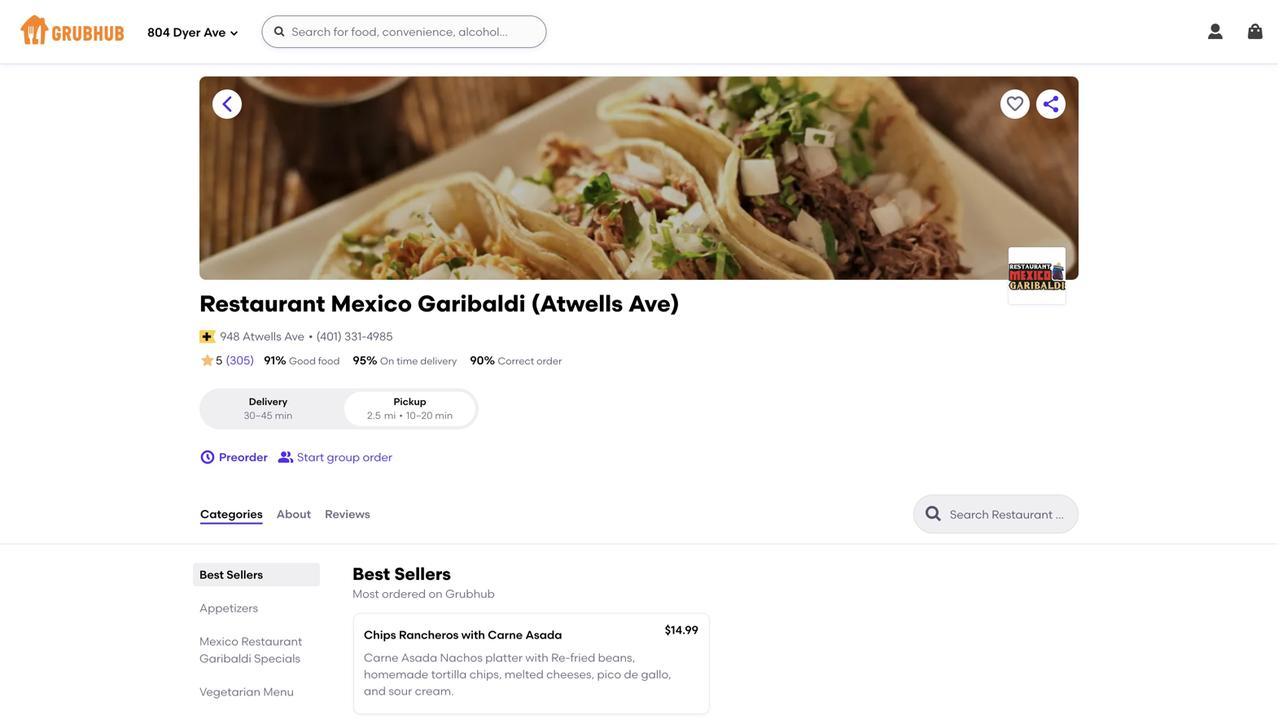 Task type: describe. For each thing, give the bounding box(es) containing it.
platter
[[485, 652, 523, 665]]

331-
[[345, 330, 367, 344]]

2.5
[[367, 410, 381, 422]]

ordered
[[382, 588, 426, 601]]

delivery
[[249, 396, 288, 408]]

restaurant mexico garibaldi (atwells ave)
[[200, 290, 680, 318]]

on time delivery
[[380, 355, 457, 367]]

chips rancheros with carne asada
[[364, 629, 562, 642]]

beans,
[[598, 652, 635, 665]]

ave for 948 atwells ave
[[284, 330, 305, 344]]

10–20
[[406, 410, 433, 422]]

asada inside carne asada nachos platter with re-fried beans, homemade tortilla chips, melted cheeses, pico de gallo, and sour cream.
[[401, 652, 437, 665]]

(401) 331-4985 button
[[316, 329, 393, 345]]

0 vertical spatial with
[[462, 629, 485, 642]]

appetizers tab
[[200, 600, 314, 617]]

categories
[[200, 508, 263, 522]]

star icon image
[[200, 353, 216, 369]]

ave)
[[629, 290, 680, 318]]

mexico restaurant garibaldi specials
[[200, 635, 302, 666]]

0 vertical spatial asada
[[526, 629, 562, 642]]

chips
[[364, 629, 396, 642]]

(401)
[[316, 330, 342, 344]]

dyer
[[173, 25, 201, 40]]

Search Restaurant Mexico Garibaldi (Atwells Ave) search field
[[949, 507, 1073, 523]]

vegetarian menu tab
[[200, 684, 314, 701]]

specials
[[254, 652, 301, 666]]

reviews
[[325, 508, 370, 522]]

95
[[353, 354, 366, 368]]

preorder
[[219, 451, 268, 465]]

804
[[147, 25, 170, 40]]

and
[[364, 685, 386, 698]]

grubhub
[[445, 588, 495, 601]]

mexico restaurant garibaldi specials tab
[[200, 634, 314, 668]]

ave for 804 dyer ave
[[204, 25, 226, 40]]

sour
[[389, 685, 412, 698]]

svg image inside preorder button
[[200, 450, 216, 466]]

4985
[[367, 330, 393, 344]]

fried
[[570, 652, 596, 665]]

correct order
[[498, 355, 562, 367]]

with inside carne asada nachos platter with re-fried beans, homemade tortilla chips, melted cheeses, pico de gallo, and sour cream.
[[526, 652, 549, 665]]

start
[[297, 451, 324, 465]]

restaurant inside mexico restaurant garibaldi specials
[[241, 635, 302, 649]]

people icon image
[[278, 450, 294, 466]]

(305)
[[226, 354, 254, 368]]

30–45
[[244, 410, 273, 422]]

most
[[353, 588, 379, 601]]

91
[[264, 354, 275, 368]]

save this restaurant image
[[1006, 94, 1025, 114]]

de
[[624, 668, 639, 682]]

cream.
[[415, 685, 454, 698]]

tortilla
[[431, 668, 467, 682]]

homemade
[[364, 668, 429, 682]]

0 vertical spatial restaurant
[[200, 290, 325, 318]]

0 horizontal spatial •
[[309, 330, 313, 344]]

delivery
[[420, 355, 457, 367]]

search icon image
[[924, 505, 944, 524]]

menu
[[263, 686, 294, 700]]

948 atwells ave
[[220, 330, 305, 344]]

order inside start group order "button"
[[363, 451, 393, 465]]

(atwells
[[531, 290, 623, 318]]

sellers for best sellers most ordered on grubhub
[[394, 564, 451, 585]]

carne asada nachos platter with re-fried beans, homemade tortilla chips, melted cheeses, pico de gallo, and sour cream.
[[364, 652, 672, 698]]

1 horizontal spatial carne
[[488, 629, 523, 642]]

best for best sellers most ordered on grubhub
[[353, 564, 390, 585]]

nachos
[[440, 652, 483, 665]]



Task type: vqa. For each thing, say whether or not it's contained in the screenshot.
the 10%
no



Task type: locate. For each thing, give the bounding box(es) containing it.
restaurant mexico garibaldi (atwells ave) logo image
[[1009, 262, 1066, 291]]

0 vertical spatial garibaldi
[[418, 290, 526, 318]]

atwells
[[243, 330, 282, 344]]

0 horizontal spatial order
[[363, 451, 393, 465]]

with up melted
[[526, 652, 549, 665]]

min inside pickup 2.5 mi • 10–20 min
[[435, 410, 453, 422]]

garibaldi up 90
[[418, 290, 526, 318]]

804 dyer ave
[[147, 25, 226, 40]]

appetizers
[[200, 602, 258, 616]]

ave left svg image
[[204, 25, 226, 40]]

chips,
[[470, 668, 502, 682]]

0 horizontal spatial with
[[462, 629, 485, 642]]

sellers for best sellers
[[227, 568, 263, 582]]

svg image
[[229, 28, 239, 38]]

about
[[277, 508, 311, 522]]

asada
[[526, 629, 562, 642], [401, 652, 437, 665]]

1 min from the left
[[275, 410, 293, 422]]

0 vertical spatial mexico
[[331, 290, 412, 318]]

0 horizontal spatial garibaldi
[[200, 652, 251, 666]]

share icon image
[[1042, 94, 1061, 114]]

• inside pickup 2.5 mi • 10–20 min
[[399, 410, 403, 422]]

order right correct
[[537, 355, 562, 367]]

save this restaurant button
[[1001, 90, 1030, 119]]

garibaldi inside mexico restaurant garibaldi specials
[[200, 652, 251, 666]]

time
[[397, 355, 418, 367]]

best sellers most ordered on grubhub
[[353, 564, 495, 601]]

garibaldi
[[418, 290, 526, 318], [200, 652, 251, 666]]

ave inside main navigation navigation
[[204, 25, 226, 40]]

sellers up appetizers tab
[[227, 568, 263, 582]]

best inside tab
[[200, 568, 224, 582]]

on
[[429, 588, 443, 601]]

ave up good
[[284, 330, 305, 344]]

order right the group
[[363, 451, 393, 465]]

0 horizontal spatial best
[[200, 568, 224, 582]]

• left (401)
[[309, 330, 313, 344]]

mi
[[384, 410, 396, 422]]

pico
[[597, 668, 621, 682]]

min right 10–20 on the left of the page
[[435, 410, 453, 422]]

• (401) 331-4985
[[309, 330, 393, 344]]

carne up platter
[[488, 629, 523, 642]]

subscription pass image
[[200, 330, 216, 344]]

carne inside carne asada nachos platter with re-fried beans, homemade tortilla chips, melted cheeses, pico de gallo, and sour cream.
[[364, 652, 399, 665]]

0 vertical spatial carne
[[488, 629, 523, 642]]

• right mi
[[399, 410, 403, 422]]

asada up 're-'
[[526, 629, 562, 642]]

with
[[462, 629, 485, 642], [526, 652, 549, 665]]

reviews button
[[324, 485, 371, 544]]

1 vertical spatial order
[[363, 451, 393, 465]]

correct
[[498, 355, 534, 367]]

group
[[327, 451, 360, 465]]

min
[[275, 410, 293, 422], [435, 410, 453, 422]]

0 horizontal spatial sellers
[[227, 568, 263, 582]]

caret left icon image
[[217, 94, 237, 114]]

vegetarian
[[200, 686, 261, 700]]

90
[[470, 354, 484, 368]]

restaurant up 948 atwells ave
[[200, 290, 325, 318]]

with up nachos
[[462, 629, 485, 642]]

gallo,
[[641, 668, 672, 682]]

pickup
[[394, 396, 426, 408]]

1 horizontal spatial ave
[[284, 330, 305, 344]]

option group
[[200, 389, 479, 430]]

1 vertical spatial garibaldi
[[200, 652, 251, 666]]

sellers inside "best sellers most ordered on grubhub"
[[394, 564, 451, 585]]

1 horizontal spatial sellers
[[394, 564, 451, 585]]

best sellers
[[200, 568, 263, 582]]

Search for food, convenience, alcohol... search field
[[262, 15, 547, 48]]

on
[[380, 355, 394, 367]]

1 vertical spatial carne
[[364, 652, 399, 665]]

food
[[318, 355, 340, 367]]

0 vertical spatial order
[[537, 355, 562, 367]]

$14.99
[[665, 624, 699, 637]]

0 horizontal spatial asada
[[401, 652, 437, 665]]

0 horizontal spatial min
[[275, 410, 293, 422]]

delivery 30–45 min
[[244, 396, 293, 422]]

carne
[[488, 629, 523, 642], [364, 652, 399, 665]]

rancheros
[[399, 629, 459, 642]]

1 vertical spatial with
[[526, 652, 549, 665]]

melted
[[505, 668, 544, 682]]

best inside "best sellers most ordered on grubhub"
[[353, 564, 390, 585]]

1 horizontal spatial garibaldi
[[418, 290, 526, 318]]

0 vertical spatial ave
[[204, 25, 226, 40]]

mexico down appetizers
[[200, 635, 239, 649]]

start group order button
[[278, 443, 393, 472]]

sellers up on
[[394, 564, 451, 585]]

mexico up 4985
[[331, 290, 412, 318]]

mexico
[[331, 290, 412, 318], [200, 635, 239, 649]]

option group containing delivery 30–45 min
[[200, 389, 479, 430]]

948
[[220, 330, 240, 344]]

min down delivery
[[275, 410, 293, 422]]

order
[[537, 355, 562, 367], [363, 451, 393, 465]]

pickup 2.5 mi • 10–20 min
[[367, 396, 453, 422]]

best up most
[[353, 564, 390, 585]]

garibaldi up vegetarian
[[200, 652, 251, 666]]

categories button
[[200, 485, 264, 544]]

preorder button
[[200, 443, 268, 472]]

2 min from the left
[[435, 410, 453, 422]]

about button
[[276, 485, 312, 544]]

1 horizontal spatial min
[[435, 410, 453, 422]]

sellers
[[394, 564, 451, 585], [227, 568, 263, 582]]

best sellers tab
[[200, 567, 314, 584]]

1 horizontal spatial mexico
[[331, 290, 412, 318]]

1 horizontal spatial best
[[353, 564, 390, 585]]

min inside delivery 30–45 min
[[275, 410, 293, 422]]

mexico inside mexico restaurant garibaldi specials
[[200, 635, 239, 649]]

1 vertical spatial restaurant
[[241, 635, 302, 649]]

1 horizontal spatial asada
[[526, 629, 562, 642]]

restaurant up specials
[[241, 635, 302, 649]]

0 horizontal spatial carne
[[364, 652, 399, 665]]

restaurant
[[200, 290, 325, 318], [241, 635, 302, 649]]

1 horizontal spatial order
[[537, 355, 562, 367]]

0 horizontal spatial ave
[[204, 25, 226, 40]]

ave
[[204, 25, 226, 40], [284, 330, 305, 344]]

start group order
[[297, 451, 393, 465]]

ave inside 948 atwells ave button
[[284, 330, 305, 344]]

re-
[[551, 652, 570, 665]]

cheeses,
[[547, 668, 595, 682]]

1 vertical spatial ave
[[284, 330, 305, 344]]

asada down rancheros
[[401, 652, 437, 665]]

best
[[353, 564, 390, 585], [200, 568, 224, 582]]

best up appetizers
[[200, 568, 224, 582]]

best for best sellers
[[200, 568, 224, 582]]

0 horizontal spatial mexico
[[200, 635, 239, 649]]

main navigation navigation
[[0, 0, 1278, 64]]

sellers inside tab
[[227, 568, 263, 582]]

garibaldi for mexico
[[418, 290, 526, 318]]

carne up the homemade
[[364, 652, 399, 665]]

5
[[216, 354, 223, 368]]

garibaldi for restaurant
[[200, 652, 251, 666]]

0 vertical spatial •
[[309, 330, 313, 344]]

svg image
[[1206, 22, 1226, 42], [1246, 22, 1265, 42], [273, 25, 286, 38], [200, 450, 216, 466]]

1 vertical spatial mexico
[[200, 635, 239, 649]]

good
[[289, 355, 316, 367]]

1 horizontal spatial •
[[399, 410, 403, 422]]

good food
[[289, 355, 340, 367]]

1 vertical spatial •
[[399, 410, 403, 422]]

1 horizontal spatial with
[[526, 652, 549, 665]]

1 vertical spatial asada
[[401, 652, 437, 665]]

•
[[309, 330, 313, 344], [399, 410, 403, 422]]

948 atwells ave button
[[219, 328, 305, 346]]

vegetarian menu
[[200, 686, 294, 700]]



